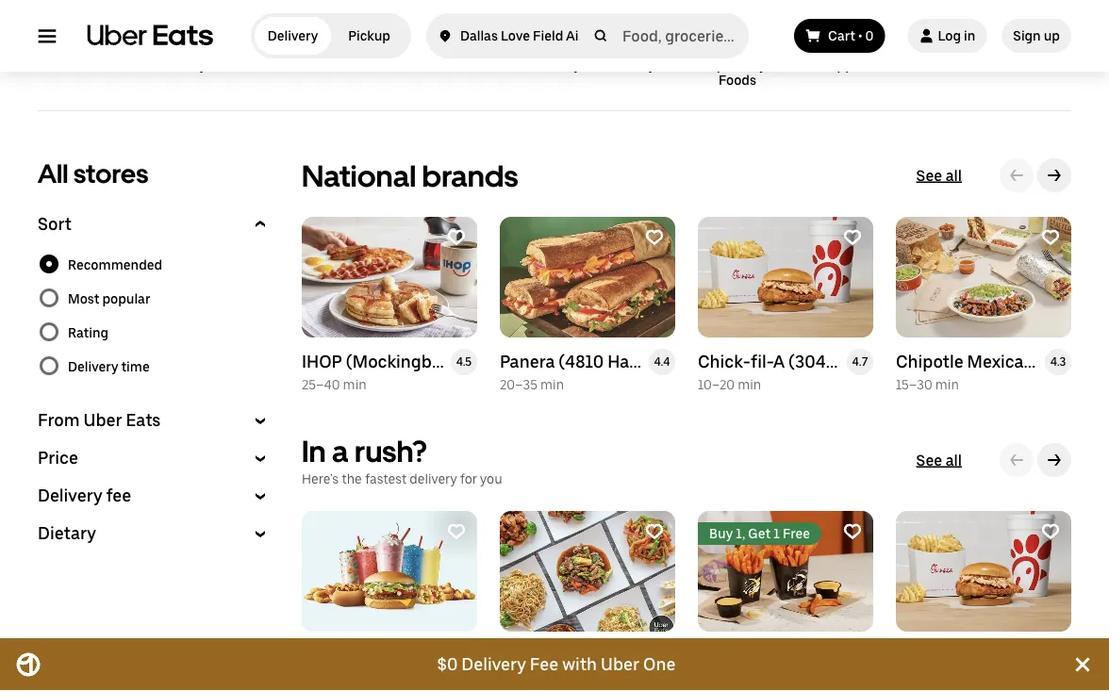 Task type: locate. For each thing, give the bounding box(es) containing it.
$0 delivery fee with uber one link
[[57, 639, 1057, 691], [57, 639, 1057, 691]]

fast food
[[338, 57, 399, 73]]

option group containing recommended
[[38, 247, 272, 383]]

1 all from the top
[[946, 166, 962, 184]]

Pickup radio
[[331, 17, 408, 55]]

convenience link
[[235, 0, 316, 73]]

all
[[38, 158, 68, 189]]

1 see all from the top
[[917, 166, 962, 184]]

• left 0
[[858, 28, 863, 44]]

national
[[302, 158, 416, 193]]

now
[[664, 28, 692, 44]]

uber eats home image
[[87, 25, 213, 47]]

option group
[[38, 247, 272, 383]]

fast
[[338, 57, 365, 73]]

(dal)
[[613, 28, 649, 44]]

pharmacy link
[[512, 0, 587, 73]]

2 see from the top
[[917, 451, 942, 469]]

Food, groceries, drinks, etc text field
[[623, 26, 742, 45]]

all
[[946, 166, 962, 184], [946, 451, 962, 469]]

national brands
[[302, 158, 518, 193]]

delivery inside delivery option
[[268, 28, 318, 44]]

0 vertical spatial next image
[[1047, 168, 1062, 183]]

see all
[[917, 166, 962, 184], [917, 451, 962, 469]]

price button
[[38, 447, 272, 470]]

0 vertical spatial all
[[946, 166, 962, 184]]

• left now
[[655, 28, 659, 44]]

1 vertical spatial see all
[[917, 451, 962, 469]]

fee
[[530, 655, 559, 675], [530, 655, 559, 675]]

1 vertical spatial previous image
[[1009, 453, 1024, 468]]

1 see all link from the top
[[917, 166, 962, 185]]

0 vertical spatial see all
[[917, 166, 962, 184]]

here's
[[302, 471, 339, 487]]

$0
[[437, 655, 458, 675], [437, 655, 458, 675]]

0 vertical spatial previous image
[[1009, 168, 1024, 183]]

pickup
[[348, 28, 390, 44]]

log
[[938, 28, 961, 44]]

see all link
[[917, 166, 962, 185], [917, 451, 962, 470]]

alcohol
[[436, 57, 482, 73]]

with
[[562, 655, 597, 675], [562, 655, 597, 675]]

see all link for 1st next image from the top of the page's previous icon
[[917, 166, 962, 185]]

2 previous image from the top
[[1009, 453, 1024, 468]]

from
[[38, 410, 80, 431]]

deliver to image
[[438, 25, 453, 47]]

grocery
[[157, 57, 207, 73]]

main navigation menu image
[[38, 26, 57, 45]]

flowers link
[[890, 0, 965, 73]]

alcohol link
[[421, 0, 497, 73]]

see for 2nd next image
[[917, 451, 942, 469]]

2 • from the left
[[858, 28, 863, 44]]

fastest
[[365, 471, 407, 487]]

see for 1st next image from the top of the page
[[917, 166, 942, 184]]

convenience
[[235, 57, 316, 73]]

all stores
[[38, 158, 149, 189]]

up
[[1044, 28, 1060, 44]]

delivery
[[410, 471, 457, 487]]

$0 delivery fee with uber one
[[437, 655, 676, 675], [437, 655, 676, 675]]

delivery inside delivery fee button
[[38, 486, 102, 506]]

one
[[643, 655, 676, 675], [643, 655, 676, 675]]

1 see from the top
[[917, 166, 942, 184]]

sort button
[[38, 213, 272, 236]]

all for 2nd next image previous icon's see all link
[[946, 451, 962, 469]]

0 vertical spatial see
[[917, 166, 942, 184]]

baby
[[624, 57, 656, 73]]

1 previous image from the top
[[1009, 168, 1024, 183]]

1 vertical spatial see
[[917, 451, 942, 469]]

you
[[480, 471, 502, 487]]

uber
[[84, 410, 122, 431], [601, 655, 640, 675], [601, 655, 640, 675]]

•
[[655, 28, 659, 44], [858, 28, 863, 44]]

see
[[917, 166, 942, 184], [917, 451, 942, 469]]

popular
[[102, 291, 150, 307]]

2 all from the top
[[946, 451, 962, 469]]

previous image
[[1009, 168, 1024, 183], [1009, 453, 1024, 468]]

delivery time
[[68, 358, 150, 375]]

2 horizontal spatial add to favorites image
[[1041, 228, 1060, 247]]

1 vertical spatial see all link
[[917, 451, 962, 470]]

for
[[460, 471, 477, 487]]

2 see all from the top
[[917, 451, 962, 469]]

delivery for delivery
[[268, 28, 318, 44]]

dallas love field airport (dal) • now
[[460, 28, 692, 44]]

add to favorites image
[[645, 228, 664, 247], [843, 228, 862, 247], [447, 523, 466, 541], [645, 523, 664, 541], [1041, 523, 1060, 541]]

2 see all link from the top
[[917, 451, 962, 470]]

next image
[[1047, 168, 1062, 183], [1047, 453, 1062, 468]]

1 vertical spatial next image
[[1047, 453, 1062, 468]]

in
[[964, 28, 976, 44]]

a
[[332, 433, 349, 469]]

1 next image from the top
[[1047, 168, 1062, 183]]

in
[[302, 433, 326, 469]]

0 horizontal spatial •
[[655, 28, 659, 44]]

see all link for 2nd next image previous icon
[[917, 451, 962, 470]]

0 vertical spatial see all link
[[917, 166, 962, 185]]

1 vertical spatial all
[[946, 451, 962, 469]]

rating
[[68, 325, 109, 341]]

Delivery radio
[[255, 17, 331, 55]]

deals
[[74, 57, 109, 73]]

sign
[[1013, 28, 1041, 44]]

retail
[[1000, 57, 1036, 73]]

time
[[121, 358, 150, 375]]

cart
[[828, 28, 856, 44]]

1 horizontal spatial •
[[858, 28, 863, 44]]

dallas
[[460, 28, 498, 44]]

grocery link
[[144, 0, 220, 73]]

airport
[[566, 28, 610, 44]]

cart • 0
[[828, 28, 874, 44]]

add to favorites image
[[447, 228, 466, 247], [1041, 228, 1060, 247], [843, 523, 862, 541]]

delivery
[[268, 28, 318, 44], [68, 358, 118, 375], [38, 486, 102, 506], [462, 655, 526, 675], [462, 655, 526, 675]]

pet supplies
[[798, 57, 875, 73]]



Task type: describe. For each thing, give the bounding box(es) containing it.
eats
[[126, 410, 161, 431]]

retail link
[[980, 0, 1056, 73]]

1 horizontal spatial add to favorites image
[[843, 523, 862, 541]]

supplies
[[821, 57, 875, 73]]

stores
[[74, 158, 149, 189]]

in a rush? here's the fastest delivery for you
[[302, 433, 502, 487]]

see all for 2nd next image previous icon's see all link
[[917, 451, 962, 469]]

dietary
[[38, 524, 96, 544]]

delivery fee button
[[38, 485, 272, 508]]

sign up
[[1013, 28, 1060, 44]]

log in link
[[908, 19, 987, 53]]

specialty
[[709, 57, 766, 73]]

foods
[[719, 72, 757, 88]]

2 next image from the top
[[1047, 453, 1062, 468]]

flowers
[[903, 57, 952, 73]]

specialty foods link
[[693, 0, 782, 88]]

most popular
[[68, 291, 150, 307]]

see all for see all link corresponding to 1st next image from the top of the page's previous icon
[[917, 166, 962, 184]]

0
[[866, 28, 874, 44]]

specialty foods
[[709, 57, 766, 88]]

delivery for delivery fee
[[38, 486, 102, 506]]

dietary button
[[38, 523, 272, 545]]

delivery for delivery time
[[68, 358, 118, 375]]

the
[[342, 471, 362, 487]]

love
[[501, 28, 530, 44]]

sort
[[38, 214, 72, 234]]

delivery fee
[[38, 486, 131, 506]]

from uber eats button
[[38, 409, 272, 432]]

fast food link
[[331, 0, 406, 73]]

food
[[367, 57, 399, 73]]

baby link
[[602, 0, 678, 73]]

previous image for 1st next image from the top of the page
[[1009, 168, 1024, 183]]

all for see all link corresponding to 1st next image from the top of the page's previous icon
[[946, 166, 962, 184]]

deals link
[[54, 0, 129, 73]]

previous image for 2nd next image
[[1009, 453, 1024, 468]]

from uber eats
[[38, 410, 161, 431]]

log in
[[938, 28, 976, 44]]

most
[[68, 291, 99, 307]]

pharmacy
[[518, 57, 581, 73]]

rush?
[[355, 433, 427, 469]]

recommended
[[68, 257, 162, 273]]

brands
[[422, 158, 518, 193]]

sign up link
[[1002, 19, 1072, 53]]

fee
[[106, 486, 131, 506]]

field
[[533, 28, 563, 44]]

0 horizontal spatial add to favorites image
[[447, 228, 466, 247]]

pet
[[798, 57, 818, 73]]

pet supplies link
[[798, 0, 875, 73]]

price
[[38, 448, 78, 468]]

uber inside button
[[84, 410, 122, 431]]

1 • from the left
[[655, 28, 659, 44]]



Task type: vqa. For each thing, say whether or not it's contained in the screenshot.
Retail
yes



